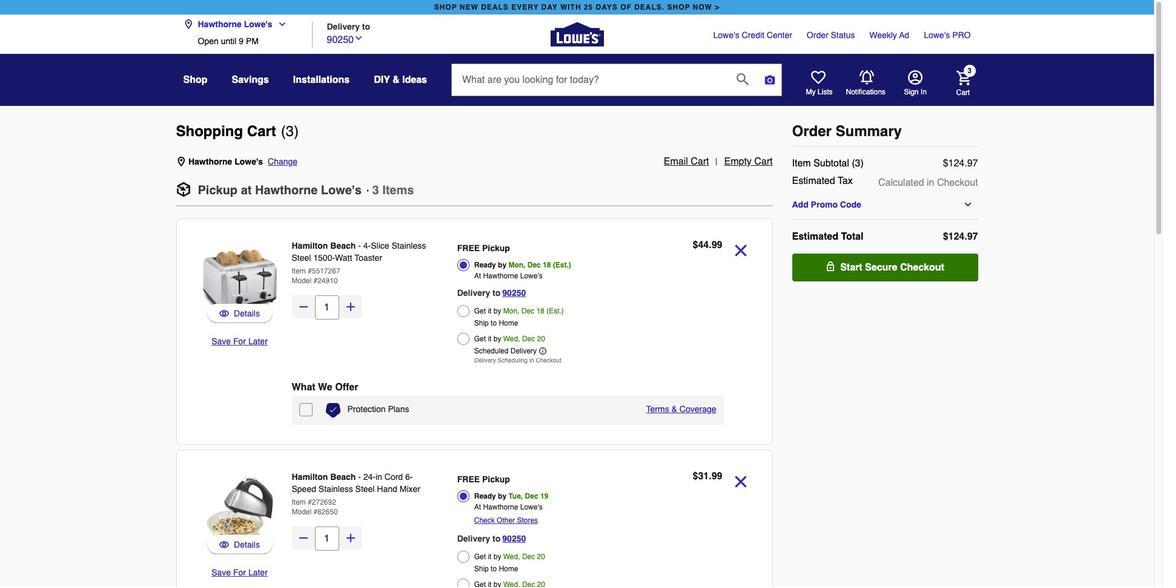 Task type: describe. For each thing, give the bounding box(es) containing it.
stepper number input field with increment and decrement buttons number field for minus icon
[[315, 296, 339, 320]]

by left "tue," on the bottom of the page
[[498, 492, 506, 501]]

weekly ad link
[[869, 29, 909, 41]]

it for $ 44 . 99
[[488, 307, 492, 316]]

free pickup for $ 44 . 99
[[457, 244, 510, 253]]

plans
[[388, 405, 409, 414]]

shop new deals every day with 25 days of deals. shop now > link
[[432, 0, 722, 15]]

by up at hawthorne lowe's
[[498, 261, 506, 270]]

$ 124 . 97 for item subtotal (3)
[[943, 158, 978, 169]]

2 get from the top
[[474, 335, 486, 343]]

calculated in checkout
[[878, 177, 978, 188]]

diy & ideas
[[374, 75, 427, 85]]

summary
[[836, 123, 902, 140]]

24-in cord 6-speed stainless steel hand mixer image
[[196, 470, 283, 557]]

order status link
[[807, 29, 855, 41]]

- for $ 44 . 99
[[358, 241, 361, 251]]

hawthorne down change on the left top of page
[[255, 184, 318, 197]]

my lists link
[[806, 70, 833, 97]]

shop new deals every day with 25 days of deals. shop now >
[[434, 3, 720, 12]]

diy
[[374, 75, 390, 85]]

item subtotal (3)
[[792, 158, 864, 169]]

3 items
[[372, 184, 414, 197]]

quickview image
[[219, 539, 229, 551]]

delivery up chevron down image
[[327, 22, 360, 31]]

secure image
[[826, 262, 835, 271]]

delivery to 90250 for $ 31 . 99
[[457, 534, 526, 544]]

my lists
[[806, 88, 833, 96]]

bullet image
[[366, 190, 369, 192]]

pickup at hawthorne lowe's
[[198, 184, 362, 197]]

scheduled delivery
[[474, 347, 537, 356]]

get it by mon, dec 18 (est.)
[[474, 307, 564, 316]]

credit
[[742, 30, 764, 40]]

scheduling
[[498, 357, 528, 364]]

for for $ 44 . 99
[[233, 337, 246, 346]]

to up scheduled
[[491, 319, 497, 328]]

protection plans
[[347, 405, 409, 414]]

deals.
[[634, 3, 665, 12]]

sign
[[904, 88, 919, 96]]

lowe's home improvement logo image
[[550, 8, 604, 61]]

diy & ideas button
[[374, 69, 427, 91]]

in
[[921, 88, 927, 96]]

lowe's home improvement account image
[[908, 70, 922, 85]]

delivery scheduling in checkout
[[474, 357, 561, 364]]

0 vertical spatial pickup
[[198, 184, 238, 197]]

1 vertical spatial 18
[[536, 307, 544, 316]]

until
[[221, 36, 236, 46]]

90250 button for $ 44 . 99
[[502, 286, 526, 300]]

99 for $ 31 . 99
[[712, 471, 722, 482]]

stainless inside the 24-in cord 6- speed stainless steel hand mixer
[[319, 485, 353, 494]]

cart down lowe's home improvement cart icon
[[956, 88, 970, 97]]

pm
[[246, 36, 259, 46]]

start secure checkout button
[[792, 254, 978, 282]]

protection plan filled image
[[326, 403, 340, 418]]

terms
[[646, 405, 669, 414]]

change
[[268, 157, 298, 167]]

ship for $ 44 . 99
[[474, 319, 489, 328]]

start secure checkout
[[840, 262, 944, 273]]

24-
[[363, 472, 376, 482]]

delivery down check
[[457, 534, 490, 544]]

installations button
[[293, 69, 350, 91]]

delivery down at hawthorne lowe's
[[457, 288, 490, 298]]

to down check
[[491, 565, 497, 574]]

my
[[806, 88, 816, 96]]

to down the other
[[493, 534, 501, 544]]

toaster
[[354, 253, 382, 263]]

$ 31 . 99
[[693, 471, 722, 482]]

to down at hawthorne lowe's
[[493, 288, 501, 298]]

plus image
[[344, 532, 356, 545]]

pickup for $ 31 . 99
[[482, 475, 510, 485]]

calculated
[[878, 177, 924, 188]]

hamilton for $ 31 . 99
[[292, 472, 328, 482]]

4-slice stainless steel 1500-watt toaster image
[[196, 239, 283, 326]]

plus image
[[344, 301, 356, 313]]

25
[[584, 3, 593, 12]]

24-in cord 6- speed stainless steel hand mixer
[[292, 472, 420, 494]]

#24910
[[313, 277, 338, 285]]

email cart
[[664, 156, 709, 167]]

0 vertical spatial 18
[[543, 261, 551, 270]]

1 vertical spatial mon,
[[503, 307, 519, 316]]

details for $ 44 . 99
[[234, 309, 260, 319]]

every
[[511, 3, 539, 12]]

cord
[[385, 472, 403, 482]]

with
[[560, 3, 581, 12]]

shopping
[[176, 123, 243, 140]]

at hawthorne lowe's check other stores
[[474, 503, 543, 525]]

beach for $ 31 . 99
[[330, 472, 356, 482]]

item #272692 model #62650
[[292, 499, 338, 517]]

terms & coverage
[[646, 405, 716, 414]]

add promo code
[[792, 200, 861, 210]]

slice
[[371, 241, 389, 251]]

item #5517267 model #24910
[[292, 267, 340, 285]]

remove item image for $ 44 . 99
[[730, 240, 751, 262]]

cart for shopping cart ( 3 )
[[247, 123, 276, 140]]

save for later for $ 31 . 99
[[212, 568, 268, 578]]

0 vertical spatial 90250
[[327, 34, 354, 45]]

by down at hawthorne lowe's
[[494, 307, 501, 316]]

details for $ 31 . 99
[[234, 540, 260, 550]]

pickup for $ 44 . 99
[[482, 244, 510, 253]]

ship to home for $ 31 . 99
[[474, 565, 518, 574]]

lowe's inside lowe's credit center link
[[713, 30, 739, 40]]

shop button
[[183, 69, 207, 91]]

)
[[294, 123, 299, 140]]

1 vertical spatial (est.)
[[546, 307, 564, 316]]

mixer
[[400, 485, 420, 494]]

9
[[239, 36, 244, 46]]

sign in
[[904, 88, 927, 96]]

hawthorne inside at hawthorne lowe's check other stores
[[483, 503, 518, 512]]

delivery to 90250 for $ 44 . 99
[[457, 288, 526, 298]]

dec down stores
[[522, 553, 535, 562]]

for for $ 31 . 99
[[233, 568, 246, 578]]

1500-
[[313, 253, 335, 263]]

savings
[[232, 75, 269, 85]]

tax
[[838, 176, 853, 187]]

dec left 19
[[525, 492, 538, 501]]

at for at hawthorne lowe's check other stores
[[474, 503, 481, 512]]

97 for item subtotal (3)
[[967, 158, 978, 169]]

ready by mon, dec 18 (est.)
[[474, 261, 571, 270]]

1 horizontal spatial in
[[529, 357, 534, 364]]

quickview image
[[219, 308, 229, 320]]

watt
[[335, 253, 352, 263]]

order for order status
[[807, 30, 828, 40]]

stores
[[517, 517, 538, 525]]

installations
[[293, 75, 350, 85]]

stainless inside the 4-slice stainless steel 1500-watt toaster
[[392, 241, 426, 251]]

now
[[693, 3, 712, 12]]

location image
[[183, 19, 193, 29]]

model for $ 31 . 99
[[292, 508, 311, 517]]

ready for $ 44 . 99
[[474, 261, 496, 270]]

dec down at hawthorne lowe's
[[521, 307, 534, 316]]

hawthorne lowe's change
[[188, 157, 298, 167]]

3 for 3
[[968, 67, 972, 75]]

1 vertical spatial 3
[[286, 123, 294, 140]]

offer
[[335, 382, 358, 393]]

of
[[620, 3, 632, 12]]

subtotal
[[814, 158, 849, 169]]

lowe's inside hawthorne lowe's button
[[244, 19, 272, 29]]

2 shop from the left
[[667, 3, 690, 12]]

124 for item subtotal (3)
[[948, 158, 965, 169]]

1 horizontal spatial chevron down image
[[963, 200, 973, 210]]

remove item image for $ 31 . 99
[[730, 471, 751, 493]]

save for later button for $ 44 . 99
[[212, 336, 268, 348]]

order for order summary
[[792, 123, 832, 140]]

hawthorne inside button
[[198, 19, 242, 29]]

sign in button
[[904, 70, 927, 97]]

location image
[[176, 157, 186, 167]]

hamilton beach - for $ 31 . 99
[[292, 472, 363, 482]]

hamilton beach - for $ 44 . 99
[[292, 241, 363, 251]]

pro
[[952, 30, 971, 40]]

total
[[841, 231, 863, 242]]

97 for estimated total
[[967, 231, 978, 242]]

lowe's home improvement notification center image
[[859, 70, 874, 85]]

6-
[[405, 472, 413, 482]]

1 shop from the left
[[434, 3, 457, 12]]

ship for $ 31 . 99
[[474, 565, 489, 574]]

0 vertical spatial 90250 button
[[327, 31, 363, 47]]

deals
[[481, 3, 509, 12]]

delivery to
[[327, 22, 370, 31]]

free for $ 44 . 99
[[457, 244, 480, 253]]

>
[[715, 3, 720, 12]]

ready for $ 31 . 99
[[474, 492, 496, 501]]

hawthorne lowe's
[[198, 19, 272, 29]]

estimated for estimated tax
[[792, 176, 835, 187]]

124 for estimated total
[[948, 231, 965, 242]]

cart for email cart
[[691, 156, 709, 167]]

90250 for $ 44 . 99
[[502, 288, 526, 298]]

estimated tax
[[792, 176, 853, 187]]

it for $ 31 . 99
[[488, 553, 492, 562]]

lowe's down ready by mon, dec 18 (est.)
[[520, 272, 543, 280]]

speed
[[292, 485, 316, 494]]



Task type: locate. For each thing, give the bounding box(es) containing it.
mon, down at hawthorne lowe's
[[503, 307, 519, 316]]

tue,
[[508, 492, 523, 501]]

at up check
[[474, 503, 481, 512]]

checkout right the secure
[[900, 262, 944, 273]]

0 horizontal spatial stainless
[[319, 485, 353, 494]]

1 details from the top
[[234, 309, 260, 319]]

delivery to 90250 down check
[[457, 534, 526, 544]]

3 down pro
[[968, 67, 972, 75]]

delivery down scheduled
[[474, 357, 496, 364]]

1 vertical spatial steel
[[355, 485, 375, 494]]

save for $ 44 . 99
[[212, 337, 231, 346]]

1 124 from the top
[[948, 158, 965, 169]]

18
[[543, 261, 551, 270], [536, 307, 544, 316]]

2 estimated from the top
[[792, 231, 838, 242]]

item for item #272692 model #62650
[[292, 499, 306, 507]]

what we offer
[[292, 382, 358, 393]]

0 vertical spatial later
[[248, 337, 268, 346]]

in inside the 24-in cord 6- speed stainless steel hand mixer
[[376, 472, 382, 482]]

hawthorne down ready by mon, dec 18 (est.)
[[483, 272, 518, 280]]

1 vertical spatial order
[[792, 123, 832, 140]]

1 99 from the top
[[712, 240, 722, 251]]

0 vertical spatial -
[[358, 241, 361, 251]]

2 horizontal spatial 3
[[968, 67, 972, 75]]

0 vertical spatial get it by wed, dec 20
[[474, 335, 545, 343]]

2 free from the top
[[457, 475, 480, 485]]

remove item image right the $ 44 . 99
[[730, 240, 751, 262]]

90250 down delivery to
[[327, 34, 354, 45]]

free pickup up ready by tue, dec 19
[[457, 475, 510, 485]]

steel left 1500-
[[292, 253, 311, 263]]

for down 4-slice stainless steel 1500-watt toaster image
[[233, 337, 246, 346]]

ready up at hawthorne lowe's
[[474, 261, 496, 270]]

pickup left the at
[[198, 184, 238, 197]]

hawthorne right location image
[[188, 157, 232, 167]]

estimated
[[792, 176, 835, 187], [792, 231, 838, 242]]

save for later down quickview image
[[212, 337, 268, 346]]

1 ready from the top
[[474, 261, 496, 270]]

order
[[807, 30, 828, 40], [792, 123, 832, 140]]

lists
[[818, 88, 833, 96]]

details button
[[207, 304, 272, 323], [219, 308, 260, 320], [207, 535, 272, 555], [219, 539, 260, 551]]

item
[[792, 158, 811, 169], [292, 267, 306, 276], [292, 499, 306, 507]]

steel down 24-
[[355, 485, 375, 494]]

2 99 from the top
[[712, 471, 722, 482]]

(est.)
[[553, 261, 571, 270], [546, 307, 564, 316]]

0 horizontal spatial shop
[[434, 3, 457, 12]]

1 horizontal spatial 3
[[372, 184, 379, 197]]

later for $ 44 . 99
[[248, 337, 268, 346]]

items
[[382, 184, 414, 197]]

lowe's home improvement lists image
[[811, 70, 825, 85]]

promo
[[811, 200, 838, 210]]

0 horizontal spatial 3
[[286, 123, 294, 140]]

2 ship from the top
[[474, 565, 489, 574]]

option group for $ 44 . 99
[[457, 240, 625, 367]]

mon,
[[508, 261, 525, 270], [503, 307, 519, 316]]

& for terms
[[672, 405, 677, 414]]

option group
[[457, 240, 625, 367], [457, 471, 625, 588]]

lowe's pro
[[924, 30, 971, 40]]

1 vertical spatial hamilton
[[292, 472, 328, 482]]

2 stepper number input field with increment and decrement buttons number field from the top
[[315, 527, 339, 551]]

hamilton beach -
[[292, 241, 363, 251], [292, 472, 363, 482]]

1 free pickup from the top
[[457, 244, 510, 253]]

- left 24-
[[358, 472, 361, 482]]

cart right email
[[691, 156, 709, 167]]

0 vertical spatial mon,
[[508, 261, 525, 270]]

minus image
[[297, 532, 309, 545]]

stepper number input field with increment and decrement buttons number field right minus icon
[[315, 296, 339, 320]]

0 horizontal spatial steel
[[292, 253, 311, 263]]

1 hamilton beach - from the top
[[292, 241, 363, 251]]

0 vertical spatial 99
[[712, 240, 722, 251]]

delivery to 90250 down at hawthorne lowe's
[[457, 288, 526, 298]]

1 horizontal spatial steel
[[355, 485, 375, 494]]

3 up change on the left top of page
[[286, 123, 294, 140]]

to up chevron down image
[[362, 22, 370, 31]]

savings button
[[232, 69, 269, 91]]

1 vertical spatial option group
[[457, 471, 625, 588]]

lowe's up pm
[[244, 19, 272, 29]]

2 wed, from the top
[[503, 553, 520, 562]]

90250 button up installations button
[[327, 31, 363, 47]]

save for later button down quickview image
[[212, 336, 268, 348]]

remove item image
[[730, 240, 751, 262], [730, 471, 751, 493]]

0 horizontal spatial &
[[393, 75, 400, 85]]

1 vertical spatial 90250 button
[[502, 286, 526, 300]]

1 97 from the top
[[967, 158, 978, 169]]

2 save from the top
[[212, 568, 231, 578]]

2 at from the top
[[474, 503, 481, 512]]

hamilton beach - up 1500-
[[292, 241, 363, 251]]

at for at hawthorne lowe's
[[474, 272, 481, 280]]

item inside item #5517267 model #24910
[[292, 267, 306, 276]]

later for $ 31 . 99
[[248, 568, 268, 578]]

- for $ 31 . 99
[[358, 472, 361, 482]]

hamilton
[[292, 241, 328, 251], [292, 472, 328, 482]]

20 up info icon
[[537, 335, 545, 343]]

1 model from the top
[[292, 277, 311, 285]]

1 vertical spatial -
[[358, 472, 361, 482]]

start
[[840, 262, 862, 273]]

save for $ 31 . 99
[[212, 568, 231, 578]]

free up check
[[457, 475, 480, 485]]

save down quickview image
[[212, 337, 231, 346]]

checkout inside option group
[[536, 357, 561, 364]]

get for $ 31 . 99
[[474, 553, 486, 562]]

90250 down at hawthorne lowe's
[[502, 288, 526, 298]]

0 vertical spatial save for later button
[[212, 336, 268, 348]]

1 vertical spatial it
[[488, 335, 492, 343]]

1 20 from the top
[[537, 335, 545, 343]]

2 - from the top
[[358, 472, 361, 482]]

checkout down info icon
[[536, 357, 561, 364]]

pickup
[[198, 184, 238, 197], [482, 244, 510, 253], [482, 475, 510, 485]]

1 hamilton from the top
[[292, 241, 328, 251]]

camera image
[[764, 74, 776, 86]]

it up scheduled
[[488, 335, 492, 343]]

1 - from the top
[[358, 241, 361, 251]]

1 vertical spatial 99
[[712, 471, 722, 482]]

hamilton for $ 44 . 99
[[292, 241, 328, 251]]

later
[[248, 337, 268, 346], [248, 568, 268, 578]]

get for $ 44 . 99
[[474, 307, 486, 316]]

0 vertical spatial ship
[[474, 319, 489, 328]]

1 vertical spatial stepper number input field with increment and decrement buttons number field
[[315, 527, 339, 551]]

1 vertical spatial ship
[[474, 565, 489, 574]]

0 vertical spatial beach
[[330, 241, 356, 251]]

steel
[[292, 253, 311, 263], [355, 485, 375, 494]]

1 $ 124 . 97 from the top
[[943, 158, 978, 169]]

0 vertical spatial in
[[927, 177, 934, 188]]

90250 for $ 31 . 99
[[502, 534, 526, 544]]

estimated for estimated total
[[792, 231, 838, 242]]

lowe's home improvement cart image
[[956, 71, 971, 85]]

minus image
[[297, 301, 309, 313]]

pickup up ready by tue, dec 19
[[482, 475, 510, 485]]

chevron down image
[[272, 19, 287, 29], [963, 200, 973, 210]]

#62650
[[313, 508, 338, 517]]

2 vertical spatial 90250 button
[[502, 532, 526, 546]]

info image
[[539, 348, 546, 355]]

save for later button for $ 31 . 99
[[212, 567, 268, 579]]

ship to home down get it by mon, dec 18 (est.)
[[474, 319, 518, 328]]

0 vertical spatial (est.)
[[553, 261, 571, 270]]

2 vertical spatial it
[[488, 553, 492, 562]]

$ 124 . 97
[[943, 158, 978, 169], [943, 231, 978, 242]]

save down quickview icon
[[212, 568, 231, 578]]

0 vertical spatial for
[[233, 337, 246, 346]]

1 vertical spatial for
[[233, 568, 246, 578]]

1 remove item image from the top
[[730, 240, 751, 262]]

1 save for later button from the top
[[212, 336, 268, 348]]

get it by wed, dec 20 down 'check other stores' button
[[474, 553, 545, 562]]

0 vertical spatial home
[[499, 319, 518, 328]]

0 vertical spatial ready
[[474, 261, 496, 270]]

home down get it by mon, dec 18 (est.)
[[499, 319, 518, 328]]

1 option group from the top
[[457, 240, 625, 367]]

shop left now
[[667, 3, 690, 12]]

1 vertical spatial delivery to 90250
[[457, 534, 526, 544]]

details right quickview icon
[[234, 540, 260, 550]]

0 horizontal spatial chevron down image
[[272, 19, 287, 29]]

0 vertical spatial 124
[[948, 158, 965, 169]]

notifications
[[846, 88, 886, 96]]

lowe's left bullet image
[[321, 184, 362, 197]]

model inside item #5517267 model #24910
[[292, 277, 311, 285]]

3 get from the top
[[474, 553, 486, 562]]

shopping cart ( 3 )
[[176, 123, 299, 140]]

0 vertical spatial steel
[[292, 253, 311, 263]]

lowe's left credit
[[713, 30, 739, 40]]

-
[[358, 241, 361, 251], [358, 472, 361, 482]]

4-slice stainless steel 1500-watt toaster
[[292, 241, 426, 263]]

in up hand
[[376, 472, 382, 482]]

checkout inside 'start secure checkout' button
[[900, 262, 944, 273]]

1 free from the top
[[457, 244, 480, 253]]

cart inside 'button'
[[754, 156, 773, 167]]

at hawthorne lowe's
[[474, 272, 543, 280]]

0 vertical spatial 20
[[537, 335, 545, 343]]

1 vertical spatial get
[[474, 335, 486, 343]]

steel inside the 24-in cord 6- speed stainless steel hand mixer
[[355, 485, 375, 494]]

2 20 from the top
[[537, 553, 545, 562]]

0 vertical spatial model
[[292, 277, 311, 285]]

1 beach from the top
[[330, 241, 356, 251]]

2 option group from the top
[[457, 471, 625, 588]]

1 it from the top
[[488, 307, 492, 316]]

home
[[499, 319, 518, 328], [499, 565, 518, 574]]

what
[[292, 382, 315, 393]]

save for later button down quickview icon
[[212, 567, 268, 579]]

1 vertical spatial at
[[474, 503, 481, 512]]

90250 button
[[327, 31, 363, 47], [502, 286, 526, 300], [502, 532, 526, 546]]

ideas
[[402, 75, 427, 85]]

2 model from the top
[[292, 508, 311, 517]]

& right terms
[[672, 405, 677, 414]]

0 vertical spatial chevron down image
[[272, 19, 287, 29]]

1 vertical spatial ship to home
[[474, 565, 518, 574]]

1 vertical spatial save
[[212, 568, 231, 578]]

weekly ad
[[869, 30, 909, 40]]

open
[[198, 36, 219, 46]]

ship to home for $ 44 . 99
[[474, 319, 518, 328]]

0 vertical spatial 3
[[968, 67, 972, 75]]

1 get from the top
[[474, 307, 486, 316]]

Search Query text field
[[452, 64, 727, 96]]

1 vertical spatial 97
[[967, 231, 978, 242]]

other
[[497, 517, 515, 525]]

model inside item #272692 model #62650
[[292, 508, 311, 517]]

0 vertical spatial 97
[[967, 158, 978, 169]]

1 later from the top
[[248, 337, 268, 346]]

0 vertical spatial wed,
[[503, 335, 520, 343]]

2 get it by wed, dec 20 from the top
[[474, 553, 545, 562]]

3 for 3 items
[[372, 184, 379, 197]]

stepper number input field with increment and decrement buttons number field right minus image at the bottom of page
[[315, 527, 339, 551]]

get it by wed, dec 20 up scheduled delivery
[[474, 335, 545, 343]]

home for $ 44 . 99
[[499, 319, 518, 328]]

wed, down 'check other stores' button
[[503, 553, 520, 562]]

beach up the watt
[[330, 241, 356, 251]]

0 vertical spatial hamilton
[[292, 241, 328, 251]]

item up estimated tax
[[792, 158, 811, 169]]

1 estimated from the top
[[792, 176, 835, 187]]

mon, up at hawthorne lowe's
[[508, 261, 525, 270]]

0 vertical spatial free pickup
[[457, 244, 510, 253]]

0 vertical spatial it
[[488, 307, 492, 316]]

1 vertical spatial beach
[[330, 472, 356, 482]]

1 vertical spatial get it by wed, dec 20
[[474, 553, 545, 562]]

1 vertical spatial &
[[672, 405, 677, 414]]

open until 9 pm
[[198, 36, 259, 46]]

search image
[[737, 73, 749, 85]]

by down the other
[[494, 553, 501, 562]]

2 vertical spatial 3
[[372, 184, 379, 197]]

center
[[767, 30, 792, 40]]

1 vertical spatial $ 124 . 97
[[943, 231, 978, 242]]

estimated down "promo"
[[792, 231, 838, 242]]

2 vertical spatial get
[[474, 553, 486, 562]]

empty cart
[[724, 156, 773, 167]]

lowe's left pro
[[924, 30, 950, 40]]

0 vertical spatial details
[[234, 309, 260, 319]]

hawthorne
[[198, 19, 242, 29], [188, 157, 232, 167], [255, 184, 318, 197], [483, 272, 518, 280], [483, 503, 518, 512]]

hawthorne up the other
[[483, 503, 518, 512]]

order status
[[807, 30, 855, 40]]

3 right bullet image
[[372, 184, 379, 197]]

home for $ 31 . 99
[[499, 565, 518, 574]]

estimated total
[[792, 231, 863, 242]]

1 at from the top
[[474, 272, 481, 280]]

1 home from the top
[[499, 319, 518, 328]]

hand
[[377, 485, 397, 494]]

1 vertical spatial in
[[529, 357, 534, 364]]

1 stepper number input field with increment and decrement buttons number field from the top
[[315, 296, 339, 320]]

0 vertical spatial estimated
[[792, 176, 835, 187]]

add promo code link
[[792, 200, 978, 210]]

& right diy
[[393, 75, 400, 85]]

pickup up at hawthorne lowe's
[[482, 244, 510, 253]]

0 vertical spatial hamilton beach -
[[292, 241, 363, 251]]

order inside "link"
[[807, 30, 828, 40]]

0 vertical spatial $ 124 . 97
[[943, 158, 978, 169]]

it down check
[[488, 553, 492, 562]]

option group for $ 31 . 99
[[457, 471, 625, 588]]

ship to home
[[474, 319, 518, 328], [474, 565, 518, 574]]

1 ship from the top
[[474, 319, 489, 328]]

lowe's inside at hawthorne lowe's check other stores
[[520, 503, 543, 512]]

by up scheduled
[[494, 335, 501, 343]]

2 hamilton beach - from the top
[[292, 472, 363, 482]]

2 home from the top
[[499, 565, 518, 574]]

home down 'check other stores' button
[[499, 565, 518, 574]]

2 for from the top
[[233, 568, 246, 578]]

0 vertical spatial ship to home
[[474, 319, 518, 328]]

lowe's credit center
[[713, 30, 792, 40]]

status
[[831, 30, 855, 40]]

1 get it by wed, dec 20 from the top
[[474, 335, 545, 343]]

#272692
[[308, 499, 336, 507]]

day
[[541, 3, 558, 12]]

item inside item #272692 model #62650
[[292, 499, 306, 507]]

$ 124 . 97 for estimated total
[[943, 231, 978, 242]]

free pickup for $ 31 . 99
[[457, 475, 510, 485]]

shop
[[434, 3, 457, 12], [667, 3, 690, 12]]

1 save for later from the top
[[212, 337, 268, 346]]

shop
[[183, 75, 207, 85]]

20 down stores
[[537, 553, 545, 562]]

2 free pickup from the top
[[457, 475, 510, 485]]

1 vertical spatial 90250
[[502, 288, 526, 298]]

1 vertical spatial pickup
[[482, 244, 510, 253]]

remove item image right $ 31 . 99
[[730, 471, 751, 493]]

delivery up 'delivery scheduling in checkout'
[[511, 347, 537, 356]]

model left the #24910
[[292, 277, 311, 285]]

checkout for start secure checkout
[[900, 262, 944, 273]]

$ 44 . 99
[[693, 240, 722, 251]]

2 vertical spatial in
[[376, 472, 382, 482]]

2 details from the top
[[234, 540, 260, 550]]

order left status on the right top of the page
[[807, 30, 828, 40]]

model down the #272692
[[292, 508, 311, 517]]

1 save from the top
[[212, 337, 231, 346]]

99 right 44
[[712, 240, 722, 251]]

1 vertical spatial ready
[[474, 492, 496, 501]]

2 124 from the top
[[948, 231, 965, 242]]

19
[[540, 492, 548, 501]]

2 it from the top
[[488, 335, 492, 343]]

(3)
[[852, 158, 864, 169]]

99 for $ 44 . 99
[[712, 240, 722, 251]]

1 vertical spatial home
[[499, 565, 518, 574]]

lowe's inside lowe's pro link
[[924, 30, 950, 40]]

in for 24-in cord 6- speed stainless steel hand mixer
[[376, 472, 382, 482]]

90250 button for $ 31 . 99
[[502, 532, 526, 546]]

2 beach from the top
[[330, 472, 356, 482]]

1 vertical spatial item
[[292, 267, 306, 276]]

2 hamilton from the top
[[292, 472, 328, 482]]

1 vertical spatial later
[[248, 568, 268, 578]]

dec up 'delivery scheduling in checkout'
[[522, 335, 535, 343]]

lowe's up the at
[[235, 157, 263, 167]]

add
[[792, 200, 809, 210]]

empty
[[724, 156, 752, 167]]

cart inside button
[[691, 156, 709, 167]]

99 right "31"
[[712, 471, 722, 482]]

lowe's up stores
[[520, 503, 543, 512]]

stainless right the slice
[[392, 241, 426, 251]]

dec up at hawthorne lowe's
[[527, 261, 541, 270]]

chevron down image
[[354, 33, 363, 43]]

checkout
[[937, 177, 978, 188], [900, 262, 944, 273], [536, 357, 561, 364]]

2 ship to home from the top
[[474, 565, 518, 574]]

None search field
[[451, 64, 782, 107]]

90250 button down 'check other stores' button
[[502, 532, 526, 546]]

cart for empty cart
[[754, 156, 773, 167]]

3 it from the top
[[488, 553, 492, 562]]

ship to home down the other
[[474, 565, 518, 574]]

beach left 24-
[[330, 472, 356, 482]]

0 vertical spatial checkout
[[937, 177, 978, 188]]

pickup image
[[176, 182, 191, 197]]

1 vertical spatial save for later button
[[212, 567, 268, 579]]

2 remove item image from the top
[[730, 471, 751, 493]]

stainless up the #272692
[[319, 485, 353, 494]]

90250 button down at hawthorne lowe's
[[502, 286, 526, 300]]

cart right empty
[[754, 156, 773, 167]]

wed, up scheduled delivery
[[503, 335, 520, 343]]

steel inside the 4-slice stainless steel 1500-watt toaster
[[292, 253, 311, 263]]

1 horizontal spatial &
[[672, 405, 677, 414]]

2 97 from the top
[[967, 231, 978, 242]]

1 vertical spatial free pickup
[[457, 475, 510, 485]]

1 vertical spatial details
[[234, 540, 260, 550]]

cart
[[956, 88, 970, 97], [247, 123, 276, 140], [691, 156, 709, 167], [754, 156, 773, 167]]

2 horizontal spatial in
[[927, 177, 934, 188]]

2 vertical spatial item
[[292, 499, 306, 507]]

stainless
[[392, 241, 426, 251], [319, 485, 353, 494]]

18 up get it by mon, dec 18 (est.)
[[543, 261, 551, 270]]

by
[[498, 261, 506, 270], [494, 307, 501, 316], [494, 335, 501, 343], [498, 492, 506, 501], [494, 553, 501, 562]]

1 vertical spatial save for later
[[212, 568, 268, 578]]

1 for from the top
[[233, 337, 246, 346]]

1 vertical spatial chevron down image
[[963, 200, 973, 210]]

2 delivery to 90250 from the top
[[457, 534, 526, 544]]

hawthorne lowe's button
[[183, 12, 292, 36]]

order up item subtotal (3) on the top right of the page
[[792, 123, 832, 140]]

0 vertical spatial get
[[474, 307, 486, 316]]

.
[[965, 158, 967, 169], [965, 231, 967, 242], [709, 240, 712, 251], [709, 471, 712, 482]]

2 ready from the top
[[474, 492, 496, 501]]

stepper number input field with increment and decrement buttons number field for minus image at the bottom of page
[[315, 527, 339, 551]]

0 vertical spatial &
[[393, 75, 400, 85]]

hamilton up 1500-
[[292, 241, 328, 251]]

free up at hawthorne lowe's
[[457, 244, 480, 253]]

at inside at hawthorne lowe's check other stores
[[474, 503, 481, 512]]

item down 'speed'
[[292, 499, 306, 507]]

save for later for $ 44 . 99
[[212, 337, 268, 346]]

1 vertical spatial wed,
[[503, 553, 520, 562]]

1 vertical spatial hamilton beach -
[[292, 472, 363, 482]]

1 vertical spatial estimated
[[792, 231, 838, 242]]

coverage
[[680, 405, 716, 414]]

& for diy
[[393, 75, 400, 85]]

1 delivery to 90250 from the top
[[457, 288, 526, 298]]

in for calculated in checkout
[[927, 177, 934, 188]]

ready up check
[[474, 492, 496, 501]]

1 ship to home from the top
[[474, 319, 518, 328]]

0 vertical spatial option group
[[457, 240, 625, 367]]

2 save for later from the top
[[212, 568, 268, 578]]

1 horizontal spatial stainless
[[392, 241, 426, 251]]

beach for $ 44 . 99
[[330, 241, 356, 251]]

0 vertical spatial order
[[807, 30, 828, 40]]

(
[[281, 123, 286, 140]]

1 wed, from the top
[[503, 335, 520, 343]]

check
[[474, 517, 495, 525]]

1 vertical spatial 124
[[948, 231, 965, 242]]

4-
[[363, 241, 371, 251]]

beach
[[330, 241, 356, 251], [330, 472, 356, 482]]

checkout for calculated in checkout
[[937, 177, 978, 188]]

2 $ 124 . 97 from the top
[[943, 231, 978, 242]]

lowe's credit center link
[[713, 29, 792, 41]]

item for item #5517267 model #24910
[[292, 267, 306, 276]]

free for $ 31 . 99
[[457, 475, 480, 485]]

item for item subtotal (3)
[[792, 158, 811, 169]]

checkout right calculated
[[937, 177, 978, 188]]

2 vertical spatial checkout
[[536, 357, 561, 364]]

cart left (
[[247, 123, 276, 140]]

days
[[596, 3, 618, 12]]

ready
[[474, 261, 496, 270], [474, 492, 496, 501]]

1 vertical spatial stainless
[[319, 485, 353, 494]]

model for $ 44 . 99
[[292, 277, 311, 285]]

delivery
[[327, 22, 360, 31], [457, 288, 490, 298], [511, 347, 537, 356], [474, 357, 496, 364], [457, 534, 490, 544]]

secure
[[865, 262, 897, 273]]

Stepper number input field with increment and decrement buttons number field
[[315, 296, 339, 320], [315, 527, 339, 551]]

2 later from the top
[[248, 568, 268, 578]]

hamilton up 'speed'
[[292, 472, 328, 482]]

2 save for later button from the top
[[212, 567, 268, 579]]

1 vertical spatial model
[[292, 508, 311, 517]]

0 vertical spatial free
[[457, 244, 480, 253]]

estimated down item subtotal (3) on the top right of the page
[[792, 176, 835, 187]]



Task type: vqa. For each thing, say whether or not it's contained in the screenshot.
'to' to the left
no



